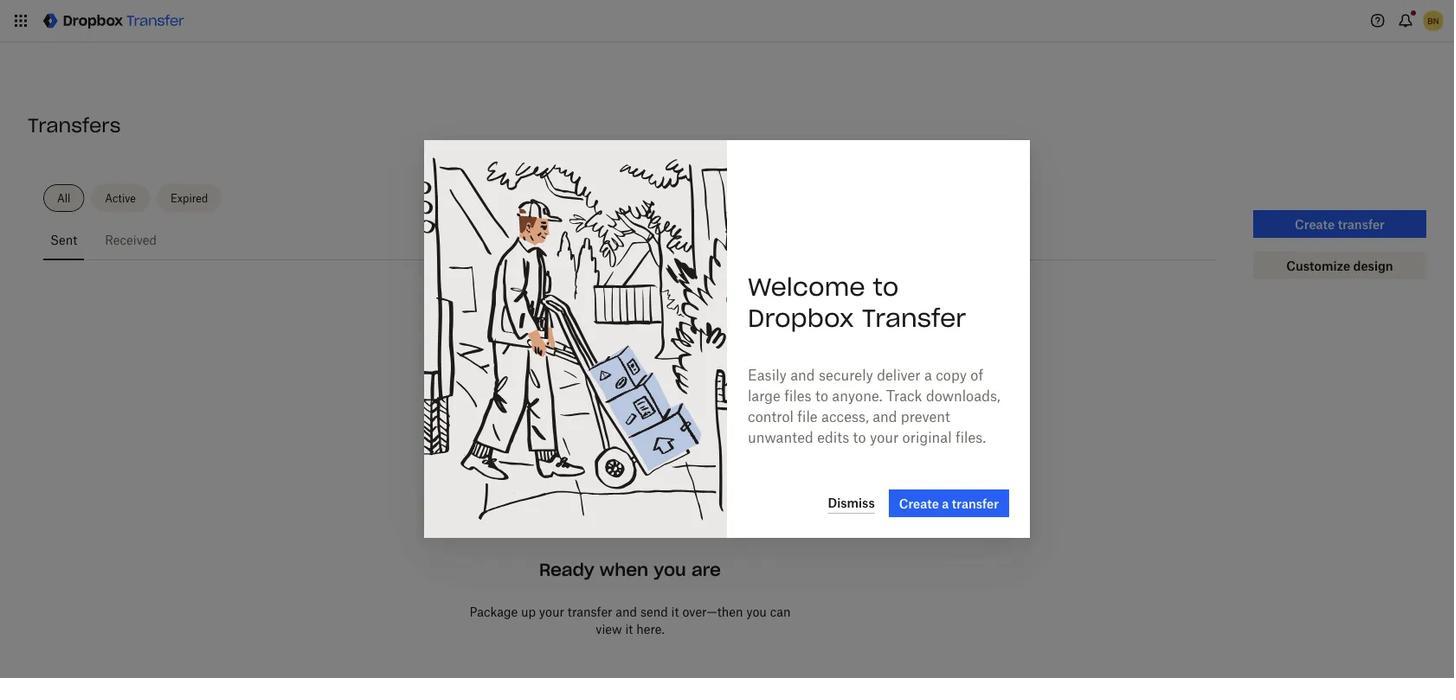 Task type: describe. For each thing, give the bounding box(es) containing it.
you inside package up your transfer and send it over—then you can view it here.
[[747, 605, 767, 620]]

all button
[[43, 184, 84, 212]]

prevent
[[901, 408, 951, 425]]

expired
[[171, 192, 208, 205]]

easily
[[748, 367, 787, 384]]

easily and securely deliver a copy of large files to anyone. track downloads, control file access, and prevent unwanted edits to your original files.
[[748, 367, 1001, 446]]

unwanted
[[748, 429, 814, 446]]

active button
[[91, 184, 150, 212]]

received tab
[[98, 219, 164, 261]]

sent
[[50, 233, 77, 247]]

transfers
[[28, 113, 121, 138]]

expired button
[[157, 184, 222, 212]]

original
[[903, 429, 952, 446]]

to inside welcome to dropbox transfer
[[874, 272, 899, 303]]

a inside create a transfer "button"
[[943, 497, 950, 511]]

active
[[105, 192, 136, 205]]

your inside 'easily and securely deliver a copy of large files to anyone. track downloads, control file access, and prevent unwanted edits to your original files.'
[[870, 429, 899, 446]]

1 horizontal spatial and
[[791, 367, 815, 384]]

package up your transfer and send it over—then you can view it here.
[[470, 605, 791, 637]]

files
[[785, 388, 812, 404]]

access,
[[822, 408, 869, 425]]

dropbox
[[748, 303, 855, 334]]

securely
[[819, 367, 874, 384]]

transfer inside "button"
[[952, 497, 999, 511]]

0 horizontal spatial you
[[654, 559, 687, 582]]

package
[[470, 605, 518, 620]]

ready
[[540, 559, 595, 582]]

welcome to dropbox transfer dialog
[[424, 140, 1031, 539]]

deliver
[[877, 367, 921, 384]]

1 vertical spatial to
[[816, 388, 829, 404]]

here.
[[637, 622, 665, 637]]

file
[[798, 408, 818, 425]]

dismiss button
[[828, 494, 875, 514]]

2 vertical spatial to
[[854, 429, 867, 446]]

your inside package up your transfer and send it over—then you can view it here.
[[539, 605, 565, 620]]



Task type: locate. For each thing, give the bounding box(es) containing it.
transfer up the view on the bottom of page
[[568, 605, 613, 620]]

and inside package up your transfer and send it over—then you can view it here.
[[616, 605, 638, 620]]

2 vertical spatial and
[[616, 605, 638, 620]]

a inside 'easily and securely deliver a copy of large files to anyone. track downloads, control file access, and prevent unwanted edits to your original files.'
[[925, 367, 933, 384]]

you left can
[[747, 605, 767, 620]]

transfer right create
[[952, 497, 999, 511]]

0 vertical spatial you
[[654, 559, 687, 582]]

sent tab
[[43, 219, 84, 261]]

create a transfer
[[900, 497, 999, 511]]

and up files
[[791, 367, 815, 384]]

ready when you are
[[540, 559, 721, 582]]

create
[[900, 497, 940, 511]]

1 horizontal spatial it
[[672, 605, 679, 620]]

to
[[874, 272, 899, 303], [816, 388, 829, 404], [854, 429, 867, 446]]

downloads,
[[927, 388, 1001, 404]]

send
[[641, 605, 668, 620]]

and down track
[[873, 408, 898, 425]]

it
[[672, 605, 679, 620], [626, 622, 633, 637]]

of
[[971, 367, 984, 384]]

0 horizontal spatial transfer
[[568, 605, 613, 620]]

you left are
[[654, 559, 687, 582]]

1 vertical spatial transfer
[[568, 605, 613, 620]]

transfer
[[862, 303, 967, 334]]

0 vertical spatial a
[[925, 367, 933, 384]]

control
[[748, 408, 794, 425]]

are
[[692, 559, 721, 582]]

files.
[[956, 429, 987, 446]]

you
[[654, 559, 687, 582], [747, 605, 767, 620]]

and
[[791, 367, 815, 384], [873, 408, 898, 425], [616, 605, 638, 620]]

0 vertical spatial it
[[672, 605, 679, 620]]

0 vertical spatial your
[[870, 429, 899, 446]]

2 horizontal spatial to
[[874, 272, 899, 303]]

0 vertical spatial transfer
[[952, 497, 999, 511]]

received
[[105, 233, 157, 247]]

dismiss
[[828, 496, 875, 511]]

welcome to dropbox transfer
[[748, 272, 967, 334]]

0 horizontal spatial it
[[626, 622, 633, 637]]

over—then
[[683, 605, 743, 620]]

to right files
[[816, 388, 829, 404]]

to down "access,"
[[854, 429, 867, 446]]

all
[[57, 192, 70, 205]]

your left original
[[870, 429, 899, 446]]

a left copy
[[925, 367, 933, 384]]

track
[[887, 388, 923, 404]]

it right send
[[672, 605, 679, 620]]

and up the view on the bottom of page
[[616, 605, 638, 620]]

transfer
[[952, 497, 999, 511], [568, 605, 613, 620]]

1 vertical spatial it
[[626, 622, 633, 637]]

a
[[925, 367, 933, 384], [943, 497, 950, 511]]

to up transfer
[[874, 272, 899, 303]]

welcome
[[748, 272, 866, 303]]

1 vertical spatial a
[[943, 497, 950, 511]]

your
[[870, 429, 899, 446], [539, 605, 565, 620]]

1 vertical spatial and
[[873, 408, 898, 425]]

copy
[[936, 367, 967, 384]]

0 horizontal spatial to
[[816, 388, 829, 404]]

edits
[[818, 429, 850, 446]]

view
[[596, 622, 622, 637]]

2 horizontal spatial and
[[873, 408, 898, 425]]

up
[[521, 605, 536, 620]]

large
[[748, 388, 781, 404]]

1 vertical spatial you
[[747, 605, 767, 620]]

transfer inside package up your transfer and send it over—then you can view it here.
[[568, 605, 613, 620]]

1 horizontal spatial you
[[747, 605, 767, 620]]

tab list
[[43, 219, 1218, 261]]

1 horizontal spatial your
[[870, 429, 899, 446]]

can
[[771, 605, 791, 620]]

anyone.
[[833, 388, 883, 404]]

create a transfer button
[[889, 490, 1010, 518]]

0 horizontal spatial a
[[925, 367, 933, 384]]

your right up
[[539, 605, 565, 620]]

1 vertical spatial your
[[539, 605, 565, 620]]

when
[[600, 559, 649, 582]]

0 vertical spatial to
[[874, 272, 899, 303]]

it right the view on the bottom of page
[[626, 622, 633, 637]]

1 horizontal spatial to
[[854, 429, 867, 446]]

0 vertical spatial and
[[791, 367, 815, 384]]

1 horizontal spatial a
[[943, 497, 950, 511]]

0 horizontal spatial and
[[616, 605, 638, 620]]

1 horizontal spatial transfer
[[952, 497, 999, 511]]

tab list containing sent
[[43, 219, 1218, 261]]

0 horizontal spatial your
[[539, 605, 565, 620]]

a right create
[[943, 497, 950, 511]]



Task type: vqa. For each thing, say whether or not it's contained in the screenshot.
accelerate
no



